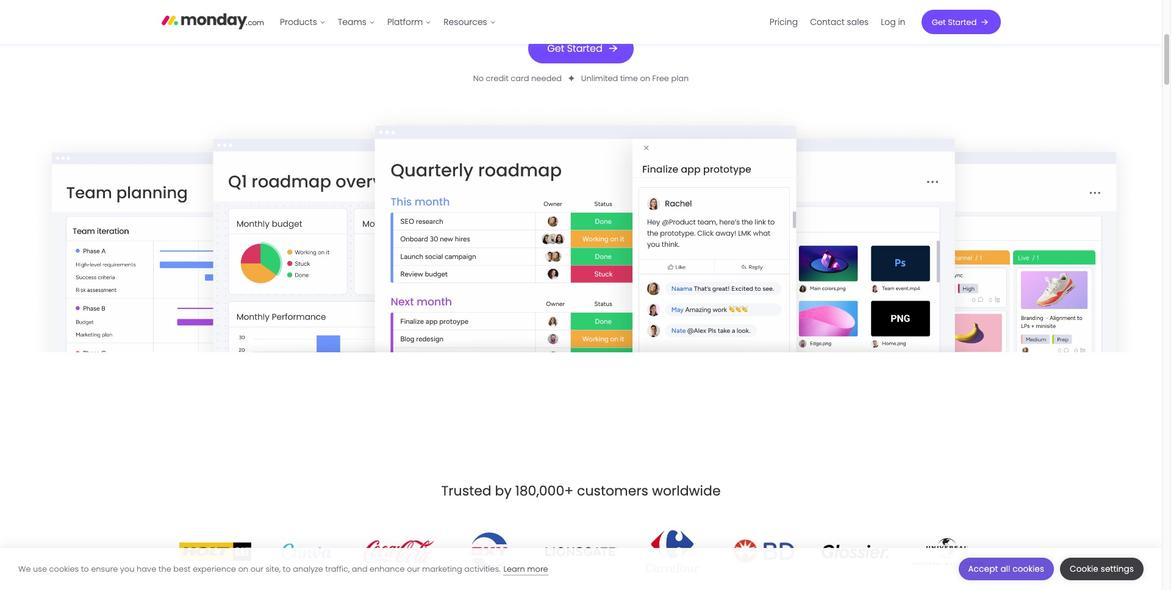Task type: locate. For each thing, give the bounding box(es) containing it.
1 vertical spatial started
[[568, 41, 603, 55]]

1 horizontal spatial get started button
[[922, 10, 1001, 34]]

contact
[[811, 16, 845, 28]]

1 horizontal spatial list
[[764, 0, 912, 44]]

trusted
[[442, 482, 492, 501]]

marketing
[[422, 564, 463, 575]]

all
[[1001, 564, 1011, 576]]

get started
[[932, 16, 977, 28], [548, 41, 603, 55]]

0 vertical spatial on
[[641, 72, 651, 84]]

our left the site, at the bottom of the page
[[251, 564, 264, 575]]

cookies for use
[[49, 564, 79, 575]]

get started up ✦
[[548, 41, 603, 55]]

get started right in
[[932, 16, 977, 28]]

and
[[352, 564, 368, 575]]

get started button right in
[[922, 10, 1001, 34]]

0 horizontal spatial to
[[81, 564, 89, 575]]

pricing link
[[764, 12, 805, 32]]

1 horizontal spatial get
[[932, 16, 946, 28]]

platform
[[388, 16, 423, 28]]

teams
[[338, 16, 367, 28]]

we
[[18, 564, 31, 575]]

more
[[528, 564, 549, 575]]

get started button for dialog containing we use cookies to ensure you have the best experience on our site, to analyze traffic, and enhance our marketing activities.
[[529, 33, 634, 63]]

bd image
[[728, 536, 800, 569]]

time
[[621, 72, 638, 84]]

on left free
[[641, 72, 651, 84]]

log
[[882, 16, 896, 28]]

cookie
[[1071, 564, 1099, 576]]

cookies inside 'accept all cookies' button
[[1013, 564, 1045, 576]]

card
[[511, 72, 530, 84]]

started for dialog containing we use cookies to ensure you have the best experience on our site, to analyze traffic, and enhance our marketing activities. get started button
[[568, 41, 603, 55]]

get started button
[[922, 10, 1001, 34], [529, 33, 634, 63]]

dialog
[[0, 549, 1163, 591]]

0 horizontal spatial cookies
[[49, 564, 79, 575]]

1 horizontal spatial our
[[407, 564, 420, 575]]

log in link
[[875, 12, 912, 32]]

our right enhance
[[407, 564, 420, 575]]

learn more link
[[504, 564, 549, 576]]

started for list containing products's get started button
[[949, 16, 977, 28]]

180,000+
[[516, 482, 574, 501]]

0 vertical spatial get
[[932, 16, 946, 28]]

list
[[274, 0, 502, 44], [764, 0, 912, 44]]

get up needed
[[548, 41, 565, 55]]

on
[[641, 72, 651, 84], [238, 564, 248, 575]]

monday.com logo image
[[161, 8, 264, 33]]

1 list from the left
[[274, 0, 502, 44]]

cookies right the all
[[1013, 564, 1045, 576]]

1 our from the left
[[251, 564, 264, 575]]

glossier image
[[820, 545, 892, 560]]

started right in
[[949, 16, 977, 28]]

get started button up the no credit card needed   ✦    unlimited time on free plan
[[529, 33, 634, 63]]

by
[[495, 482, 512, 501]]

0 horizontal spatial started
[[568, 41, 603, 55]]

no
[[474, 72, 484, 84]]

1 horizontal spatial started
[[949, 16, 977, 28]]

get inside main element
[[932, 16, 946, 28]]

cookies for all
[[1013, 564, 1045, 576]]

lionsgate image
[[545, 543, 617, 561]]

1 vertical spatial on
[[238, 564, 248, 575]]

settings
[[1102, 564, 1135, 576]]

0 horizontal spatial get started button
[[529, 33, 634, 63]]

learn
[[504, 564, 525, 575]]

on right experience
[[238, 564, 248, 575]]

cookie settings button
[[1061, 558, 1144, 581]]

free
[[653, 72, 670, 84]]

get right in
[[932, 16, 946, 28]]

1 to from the left
[[81, 564, 89, 575]]

1 horizontal spatial on
[[641, 72, 651, 84]]

in
[[899, 16, 906, 28]]

started up the no credit card needed   ✦    unlimited time on free plan
[[568, 41, 603, 55]]

trusted by 180,000+ customers worldwide
[[442, 482, 721, 501]]

best
[[174, 564, 191, 575]]

0 vertical spatial get started
[[932, 16, 977, 28]]

worldwide
[[652, 482, 721, 501]]

to left ensure
[[81, 564, 89, 575]]

0 horizontal spatial on
[[238, 564, 248, 575]]

our
[[251, 564, 264, 575], [407, 564, 420, 575]]

0 horizontal spatial get started
[[548, 41, 603, 55]]

2 to from the left
[[283, 564, 291, 575]]

0 horizontal spatial our
[[251, 564, 264, 575]]

0 horizontal spatial list
[[274, 0, 502, 44]]

1 horizontal spatial get started
[[932, 16, 977, 28]]

accept all cookies button
[[959, 558, 1055, 581]]

started inside main element
[[949, 16, 977, 28]]

to
[[81, 564, 89, 575], [283, 564, 291, 575]]

cookies
[[49, 564, 79, 575], [1013, 564, 1045, 576]]

site,
[[266, 564, 281, 575]]

1 horizontal spatial to
[[283, 564, 291, 575]]

products link
[[274, 12, 332, 32]]

to right the site, at the bottom of the page
[[283, 564, 291, 575]]

holtcat image
[[179, 543, 251, 561]]

resources link
[[438, 12, 502, 32]]

customers
[[577, 482, 649, 501]]

credit
[[486, 72, 509, 84]]

1 horizontal spatial cookies
[[1013, 564, 1045, 576]]

cookies right use
[[49, 564, 79, 575]]

started
[[949, 16, 977, 28], [568, 41, 603, 55]]

platform link
[[381, 12, 438, 32]]

get
[[932, 16, 946, 28], [548, 41, 565, 55]]

canva image
[[271, 544, 343, 561]]

resources
[[444, 16, 488, 28]]

2 list from the left
[[764, 0, 912, 44]]

unlimited
[[582, 72, 619, 84]]

activities.
[[465, 564, 501, 575]]

0 horizontal spatial get
[[548, 41, 565, 55]]

list containing pricing
[[764, 0, 912, 44]]

0 vertical spatial started
[[949, 16, 977, 28]]

analyze
[[293, 564, 323, 575]]

1 vertical spatial get
[[548, 41, 565, 55]]

oxy image
[[468, 531, 512, 573]]

1 vertical spatial get started
[[548, 41, 603, 55]]



Task type: vqa. For each thing, say whether or not it's contained in the screenshot.
The For Pmo link
no



Task type: describe. For each thing, give the bounding box(es) containing it.
traffic,
[[326, 564, 350, 575]]

teams link
[[332, 12, 381, 32]]

pricing
[[770, 16, 798, 28]]

2 our from the left
[[407, 564, 420, 575]]

experience
[[193, 564, 236, 575]]

have
[[137, 564, 156, 575]]

we use cookies to ensure you have the best experience on our site, to analyze traffic, and enhance our marketing activities. learn more
[[18, 564, 549, 575]]

you
[[120, 564, 135, 575]]

main element
[[274, 0, 1001, 44]]

plan
[[672, 72, 689, 84]]

the
[[159, 564, 171, 575]]

accept all cookies
[[969, 564, 1045, 576]]

✦
[[569, 72, 575, 84]]

dialog containing we use cookies to ensure you have the best experience on our site, to analyze traffic, and enhance our marketing activities.
[[0, 549, 1163, 591]]

sales
[[848, 16, 869, 28]]

universal music group image
[[912, 539, 984, 566]]

cookie settings
[[1071, 564, 1135, 576]]

products
[[280, 16, 317, 28]]

needed
[[532, 72, 562, 84]]

get started inside main element
[[932, 16, 977, 28]]

accept
[[969, 564, 999, 576]]

no credit card needed   ✦    unlimited time on free plan
[[474, 72, 689, 84]]

get started button for list containing products
[[922, 10, 1001, 34]]

carrefour image
[[647, 531, 699, 573]]

list containing products
[[274, 0, 502, 44]]

coca cola image
[[362, 533, 434, 572]]

hp asset white bg image
[[0, 107, 1163, 353]]

ensure
[[91, 564, 118, 575]]

contact sales button
[[805, 12, 875, 32]]

log in
[[882, 16, 906, 28]]

on inside dialog
[[238, 564, 248, 575]]

enhance
[[370, 564, 405, 575]]

contact sales
[[811, 16, 869, 28]]

use
[[33, 564, 47, 575]]



